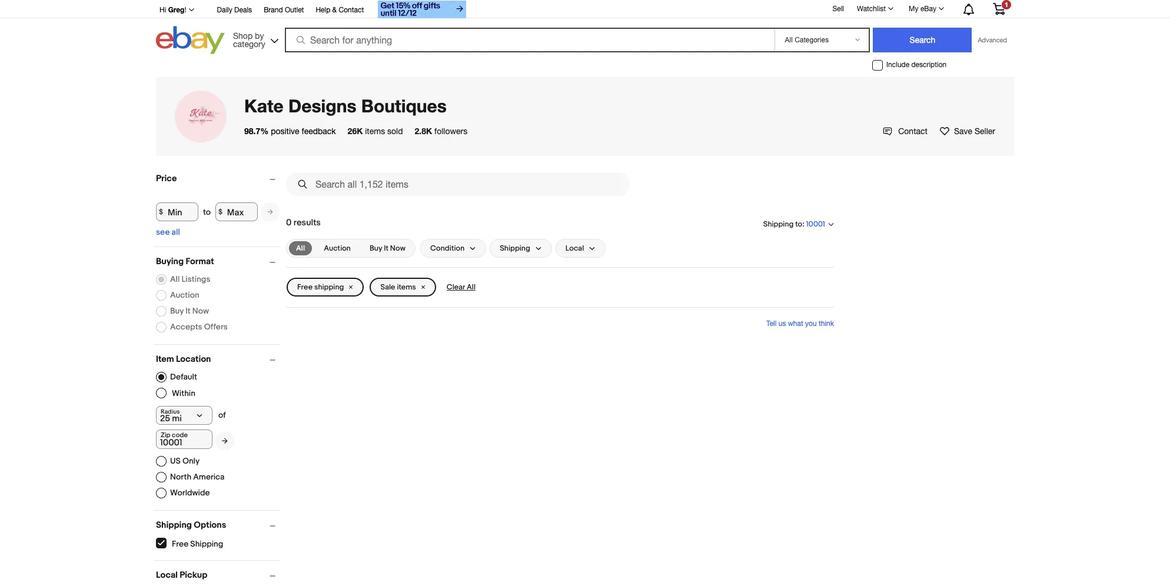 Task type: locate. For each thing, give the bounding box(es) containing it.
1 horizontal spatial all
[[296, 244, 305, 253]]

1 vertical spatial free
[[172, 539, 189, 549]]

2.8k followers
[[415, 126, 468, 136]]

none submit inside shop by category 'banner'
[[873, 28, 972, 52]]

0 horizontal spatial it
[[186, 306, 191, 316]]

to
[[203, 207, 211, 217], [796, 219, 803, 229]]

sell link
[[827, 4, 850, 13]]

help
[[316, 6, 330, 14]]

0 horizontal spatial items
[[365, 127, 385, 136]]

1 horizontal spatial $
[[218, 208, 223, 216]]

description
[[912, 61, 947, 69]]

0 vertical spatial buy it now
[[370, 244, 406, 253]]

2.8k
[[415, 126, 432, 136]]

local inside local dropdown button
[[566, 244, 584, 253]]

1 horizontal spatial now
[[390, 244, 406, 253]]

98.7% positive feedback
[[244, 126, 336, 136]]

include
[[887, 61, 910, 69]]

now up accepts offers
[[192, 306, 209, 316]]

2 $ from the left
[[218, 208, 223, 216]]

0 vertical spatial now
[[390, 244, 406, 253]]

it up accepts
[[186, 306, 191, 316]]

account navigation
[[153, 0, 1014, 20]]

1 link
[[986, 0, 1013, 17]]

save
[[954, 127, 973, 136]]

buy it now up accepts
[[170, 306, 209, 316]]

save seller
[[954, 127, 996, 136]]

shipping inside shipping to : 10001
[[764, 219, 794, 229]]

deals
[[234, 6, 252, 14]]

contact right &
[[339, 6, 364, 14]]

10001
[[806, 220, 825, 229]]

save seller button
[[940, 125, 996, 137]]

sell
[[833, 4, 844, 13]]

0 horizontal spatial free
[[172, 539, 189, 549]]

0 horizontal spatial buy
[[170, 306, 184, 316]]

all right 'clear'
[[467, 283, 476, 292]]

buy it now up "sale"
[[370, 244, 406, 253]]

daily deals
[[217, 6, 252, 14]]

0 vertical spatial auction
[[324, 244, 351, 253]]

us only
[[170, 456, 200, 466]]

$ down price 'dropdown button'
[[218, 208, 223, 216]]

0 horizontal spatial all
[[170, 274, 180, 284]]

all down 0 results
[[296, 244, 305, 253]]

$ for maximum value in $ text box
[[218, 208, 223, 216]]

0 vertical spatial it
[[384, 244, 389, 253]]

0 horizontal spatial buy it now
[[170, 306, 209, 316]]

buy
[[370, 244, 382, 253], [170, 306, 184, 316]]

1 vertical spatial now
[[192, 306, 209, 316]]

items inside 26k items sold
[[365, 127, 385, 136]]

us only link
[[156, 456, 200, 467]]

items inside the 0 results 'main content'
[[397, 283, 416, 292]]

it up "sale"
[[384, 244, 389, 253]]

1 vertical spatial local
[[156, 570, 178, 581]]

$
[[159, 208, 163, 216], [218, 208, 223, 216]]

1 $ from the left
[[159, 208, 163, 216]]

0 horizontal spatial auction
[[170, 290, 199, 300]]

0 vertical spatial free
[[297, 283, 313, 292]]

0 vertical spatial items
[[365, 127, 385, 136]]

price
[[156, 173, 177, 184]]

shipping inside dropdown button
[[500, 244, 530, 253]]

1 vertical spatial buy
[[170, 306, 184, 316]]

0 horizontal spatial to
[[203, 207, 211, 217]]

accepts offers
[[170, 322, 228, 332]]

see all
[[156, 227, 180, 237]]

us
[[779, 320, 786, 328]]

all
[[296, 244, 305, 253], [170, 274, 180, 284], [467, 283, 476, 292]]

free down the shipping options
[[172, 539, 189, 549]]

it
[[384, 244, 389, 253], [186, 306, 191, 316]]

to right minimum value in $ text box
[[203, 207, 211, 217]]

0 vertical spatial buy
[[370, 244, 382, 253]]

1 horizontal spatial to
[[796, 219, 803, 229]]

tell
[[767, 320, 777, 328]]

1 vertical spatial items
[[397, 283, 416, 292]]

items right "sale"
[[397, 283, 416, 292]]

0 horizontal spatial local
[[156, 570, 178, 581]]

local for local
[[566, 244, 584, 253]]

buy right auction link
[[370, 244, 382, 253]]

items for sale
[[397, 283, 416, 292]]

2 horizontal spatial all
[[467, 283, 476, 292]]

category
[[233, 39, 265, 49]]

clear all link
[[442, 278, 481, 297]]

brand outlet
[[264, 6, 304, 14]]

0 results
[[286, 217, 321, 228]]

1 vertical spatial contact
[[899, 127, 928, 136]]

1 horizontal spatial free
[[297, 283, 313, 292]]

1 horizontal spatial items
[[397, 283, 416, 292]]

contact left save
[[899, 127, 928, 136]]

1 horizontal spatial auction
[[324, 244, 351, 253]]

shipping to : 10001
[[764, 219, 825, 229]]

format
[[186, 256, 214, 267]]

local left pickup in the bottom of the page
[[156, 570, 178, 581]]

free inside the 0 results 'main content'
[[297, 283, 313, 292]]

offers
[[204, 322, 228, 332]]

$ up see
[[159, 208, 163, 216]]

1 horizontal spatial local
[[566, 244, 584, 253]]

all down buying
[[170, 274, 180, 284]]

local right 'shipping' dropdown button
[[566, 244, 584, 253]]

0 horizontal spatial contact
[[339, 6, 364, 14]]

sale
[[381, 283, 395, 292]]

$ for minimum value in $ text box
[[159, 208, 163, 216]]

!
[[185, 6, 186, 14]]

0 horizontal spatial $
[[159, 208, 163, 216]]

clear
[[447, 283, 465, 292]]

kate designs boutiques link
[[244, 95, 447, 117]]

local
[[566, 244, 584, 253], [156, 570, 178, 581]]

items right 26k
[[365, 127, 385, 136]]

shipping
[[764, 219, 794, 229], [500, 244, 530, 253], [156, 520, 192, 531], [190, 539, 223, 549]]

listings
[[182, 274, 210, 284]]

of
[[218, 410, 226, 420]]

free for free shipping
[[297, 283, 313, 292]]

daily
[[217, 6, 232, 14]]

positive
[[271, 127, 299, 136]]

buying
[[156, 256, 184, 267]]

1 horizontal spatial buy it now
[[370, 244, 406, 253]]

hi greg !
[[160, 5, 186, 14]]

1 horizontal spatial it
[[384, 244, 389, 253]]

item
[[156, 354, 174, 365]]

0 vertical spatial contact
[[339, 6, 364, 14]]

shipping inside free shipping link
[[190, 539, 223, 549]]

to left 10001
[[796, 219, 803, 229]]

auction down all listings
[[170, 290, 199, 300]]

pickup
[[180, 570, 207, 581]]

america
[[193, 472, 225, 482]]

contact
[[339, 6, 364, 14], [899, 127, 928, 136]]

free shipping link
[[156, 538, 224, 549]]

auction right all selected "text box"
[[324, 244, 351, 253]]

1 vertical spatial to
[[796, 219, 803, 229]]

shop by category banner
[[153, 0, 1014, 57]]

All selected text field
[[296, 243, 305, 254]]

my ebay link
[[903, 2, 950, 16]]

1 vertical spatial auction
[[170, 290, 199, 300]]

us
[[170, 456, 181, 466]]

1 horizontal spatial buy
[[370, 244, 382, 253]]

my
[[909, 5, 919, 13]]

only
[[182, 456, 200, 466]]

include description
[[887, 61, 947, 69]]

None text field
[[156, 430, 213, 449]]

north
[[170, 472, 191, 482]]

buy up accepts
[[170, 306, 184, 316]]

options
[[194, 520, 226, 531]]

None submit
[[873, 28, 972, 52]]

now up sale items
[[390, 244, 406, 253]]

1 horizontal spatial contact
[[899, 127, 928, 136]]

free left shipping
[[297, 283, 313, 292]]

buy inside the 0 results 'main content'
[[370, 244, 382, 253]]

sold
[[387, 127, 403, 136]]

0 vertical spatial local
[[566, 244, 584, 253]]

shipping button
[[490, 239, 552, 258]]



Task type: vqa. For each thing, say whether or not it's contained in the screenshot.
Direct to the left
no



Task type: describe. For each thing, give the bounding box(es) containing it.
shop
[[233, 31, 253, 40]]

think
[[819, 320, 834, 328]]

boutiques
[[361, 95, 447, 117]]

auction inside the 0 results 'main content'
[[324, 244, 351, 253]]

advanced
[[978, 37, 1007, 44]]

accepts
[[170, 322, 202, 332]]

local pickup
[[156, 570, 207, 581]]

&
[[332, 6, 337, 14]]

free shipping
[[172, 539, 223, 549]]

it inside the 0 results 'main content'
[[384, 244, 389, 253]]

advanced link
[[972, 28, 1013, 52]]

brand
[[264, 6, 283, 14]]

watchlist link
[[851, 2, 899, 16]]

apply within filter image
[[222, 437, 228, 445]]

north america link
[[156, 472, 225, 483]]

shipping for shipping
[[500, 244, 530, 253]]

condition button
[[420, 239, 486, 258]]

all
[[172, 227, 180, 237]]

hi
[[160, 6, 166, 14]]

shipping for shipping options
[[156, 520, 192, 531]]

get an extra 15% off image
[[378, 1, 466, 18]]

see
[[156, 227, 170, 237]]

item location
[[156, 354, 211, 365]]

see all button
[[156, 227, 180, 237]]

help & contact link
[[316, 4, 364, 17]]

kate designs boutiques
[[244, 95, 447, 117]]

shipping for shipping to : 10001
[[764, 219, 794, 229]]

outlet
[[285, 6, 304, 14]]

:
[[803, 219, 805, 229]]

all link
[[289, 241, 312, 256]]

shipping options button
[[156, 520, 281, 531]]

Search all 1,152 items field
[[286, 173, 630, 196]]

0 results main content
[[286, 168, 834, 349]]

98.7%
[[244, 126, 269, 136]]

condition
[[430, 244, 465, 253]]

all for all
[[296, 244, 305, 253]]

tell us what you think
[[767, 320, 834, 328]]

1 vertical spatial buy it now
[[170, 306, 209, 316]]

1
[[1005, 1, 1009, 8]]

tell us what you think link
[[767, 320, 834, 328]]

designs
[[289, 95, 357, 117]]

all listings
[[170, 274, 210, 284]]

my ebay
[[909, 5, 937, 13]]

0 horizontal spatial now
[[192, 306, 209, 316]]

buy it now inside the 0 results 'main content'
[[370, 244, 406, 253]]

free shipping
[[297, 283, 344, 292]]

auction link
[[317, 241, 358, 256]]

now inside the 0 results 'main content'
[[390, 244, 406, 253]]

local pickup button
[[156, 570, 281, 581]]

free shipping link
[[287, 278, 364, 297]]

north america
[[170, 472, 225, 482]]

ebay
[[921, 5, 937, 13]]

0
[[286, 217, 292, 228]]

what
[[788, 320, 804, 328]]

sale items
[[381, 283, 416, 292]]

Maximum Value in $ text field
[[215, 203, 258, 221]]

free for free shipping
[[172, 539, 189, 549]]

greg
[[168, 5, 185, 14]]

shop by category
[[233, 31, 265, 49]]

shipping
[[314, 283, 344, 292]]

buy it now link
[[363, 241, 413, 256]]

within
[[172, 388, 195, 398]]

clear all
[[447, 283, 476, 292]]

local button
[[556, 239, 606, 258]]

item location button
[[156, 354, 281, 365]]

items for 26k
[[365, 127, 385, 136]]

watchlist
[[857, 5, 886, 13]]

Search for anything text field
[[287, 29, 773, 51]]

all for all listings
[[170, 274, 180, 284]]

Minimum Value in $ text field
[[156, 203, 198, 221]]

buying format
[[156, 256, 214, 267]]

default
[[170, 372, 197, 382]]

brand outlet link
[[264, 4, 304, 17]]

sale items link
[[370, 278, 436, 297]]

price button
[[156, 173, 281, 184]]

shop by category button
[[228, 26, 281, 52]]

worldwide link
[[156, 488, 210, 499]]

feedback
[[302, 127, 336, 136]]

worldwide
[[170, 488, 210, 498]]

by
[[255, 31, 264, 40]]

to inside shipping to : 10001
[[796, 219, 803, 229]]

contact inside 'link'
[[339, 6, 364, 14]]

26k items sold
[[348, 126, 403, 136]]

kate designs boutiques image
[[175, 91, 227, 142]]

default link
[[156, 372, 197, 383]]

local for local pickup
[[156, 570, 178, 581]]

1 vertical spatial it
[[186, 306, 191, 316]]

0 vertical spatial to
[[203, 207, 211, 217]]

help & contact
[[316, 6, 364, 14]]



